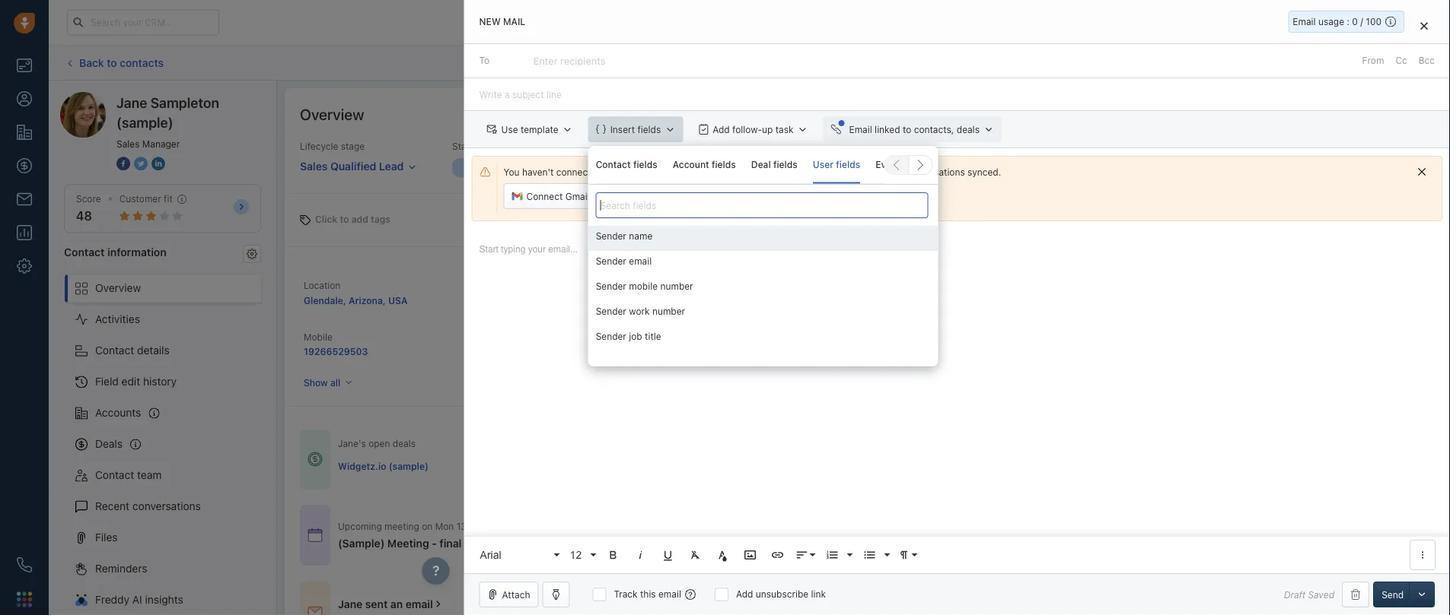 Task type: describe. For each thing, give the bounding box(es) containing it.
view
[[1021, 530, 1042, 541]]

bcc
[[1419, 55, 1435, 66]]

email right an
[[406, 599, 433, 611]]

up
[[762, 124, 773, 135]]

new for new mail
[[479, 16, 501, 27]]

sender mobile number
[[596, 281, 693, 292]]

paragraph format image
[[897, 549, 911, 563]]

final
[[440, 538, 462, 550]]

sales manager
[[116, 139, 180, 149]]

48
[[76, 209, 92, 224]]

arial button
[[475, 541, 562, 571]]

email down name
[[629, 256, 652, 267]]

gmail
[[566, 191, 590, 202]]

sales inside sales owner gary orlando
[[569, 332, 592, 343]]

track this email
[[614, 590, 681, 600]]

saved
[[1309, 590, 1335, 601]]

more misc image
[[1416, 549, 1430, 563]]

user fields
[[813, 160, 861, 170]]

view details
[[1021, 530, 1073, 541]]

number for sender mobile number
[[660, 281, 693, 292]]

mail
[[503, 16, 526, 27]]

sales qualified lead
[[300, 160, 404, 173]]

fields for event fields
[[903, 160, 927, 170]]

italic (⌘i) image
[[634, 549, 648, 563]]

interested link
[[777, 159, 940, 177]]

text color image
[[716, 549, 730, 563]]

contacts,
[[914, 124, 954, 135]]

jane for jane sampleton (sample)
[[116, 94, 147, 111]]

fit
[[164, 194, 173, 204]]

back to contacts
[[79, 56, 164, 69]]

fields for account fields
[[712, 160, 736, 170]]

1 container_wx8msf4aqz5i3rn1 image from the top
[[308, 452, 323, 468]]

details for contact details
[[137, 345, 170, 357]]

you
[[504, 167, 520, 178]]

0
[[1353, 16, 1358, 27]]

email inside 'button'
[[713, 191, 736, 202]]

edit
[[122, 376, 140, 388]]

arizona,
[[349, 295, 386, 306]]

account fields
[[673, 160, 736, 170]]

attach button
[[479, 582, 539, 608]]

sender for sender job title
[[596, 332, 627, 342]]

files
[[95, 532, 118, 544]]

/
[[1361, 16, 1364, 27]]

linked
[[875, 124, 900, 135]]

usage
[[1319, 16, 1345, 27]]

to inside upcoming meeting on mon 13 nov, 2023 from 23:30 to wed 15 nov, 2023 at 00:00 (sample) meeting - final discussion about the deal
[[566, 521, 575, 532]]

freddy
[[95, 594, 129, 607]]

sampleton
[[151, 94, 219, 111]]

19266529503 link
[[304, 347, 368, 357]]

interested button
[[777, 159, 940, 177]]

template
[[521, 124, 559, 135]]

information
[[107, 246, 167, 258]]

unsubscribe
[[756, 590, 809, 600]]

insights
[[145, 594, 183, 607]]

to left add
[[340, 214, 349, 225]]

2 2023 from the left
[[633, 521, 656, 532]]

fields for insert fields
[[638, 124, 661, 135]]

sender for sender name
[[596, 231, 627, 242]]

48 button
[[76, 209, 92, 224]]

phone element
[[9, 551, 40, 581]]

sales for sales qualified lead
[[300, 160, 328, 173]]

1 horizontal spatial qualified
[[1006, 163, 1046, 173]]

work
[[629, 307, 650, 317]]

contact details
[[95, 345, 170, 357]]

attach
[[502, 590, 530, 601]]

you haven't connected orlandogary85@gmail.com to the crm. connect it now to keep your conversations synced.
[[504, 167, 1001, 178]]

deal inside button
[[1349, 57, 1367, 68]]

discussion
[[464, 538, 519, 550]]

janesampleton@gmail.com link
[[834, 292, 955, 308]]

at
[[658, 521, 667, 532]]

sales qualified lead link
[[300, 153, 417, 175]]

to left 'deal' on the top
[[728, 167, 737, 178]]

number for sender work number
[[652, 307, 685, 317]]

contact fields
[[596, 160, 658, 170]]

sender work number
[[596, 307, 685, 317]]

(sample) for widgetz.io
[[620, 295, 660, 305]]

all
[[330, 378, 340, 388]]

score
[[76, 194, 101, 204]]

email linked to contacts, deals
[[849, 124, 980, 135]]

insert fields
[[610, 124, 661, 135]]

12 button
[[565, 541, 598, 571]]

email usage : 0 / 100
[[1293, 16, 1382, 27]]

connect for connect gmail
[[527, 191, 563, 202]]

the inside dialog
[[740, 167, 754, 178]]

lifecycle stage
[[300, 141, 365, 152]]

upcoming
[[338, 521, 382, 532]]

sender name
[[596, 231, 653, 242]]

open
[[369, 439, 390, 450]]

insert
[[610, 124, 635, 135]]

new mail
[[479, 16, 526, 27]]

1 nov, from the left
[[469, 521, 488, 532]]

insert image (⌘p) image
[[744, 549, 757, 563]]

synced.
[[968, 167, 1001, 178]]

account fields link
[[673, 146, 736, 184]]

name
[[629, 231, 653, 242]]

overview
[[1381, 109, 1419, 120]]

fields for deal fields
[[774, 160, 798, 170]]

group containing sender name
[[588, 226, 939, 352]]

interested
[[838, 163, 883, 173]]

2 horizontal spatial connect
[[782, 167, 818, 178]]

meeting
[[385, 521, 419, 532]]

details for view details
[[1044, 530, 1073, 541]]

clear formatting image
[[689, 549, 702, 563]]

insert link (⌘k) image
[[771, 549, 785, 563]]

ordered list image
[[826, 549, 840, 563]]

(sample) for sampleton
[[116, 114, 173, 131]]

reminders
[[95, 563, 147, 576]]

orlando
[[593, 347, 628, 357]]

facebook circled image
[[116, 155, 130, 172]]

email image
[[1300, 16, 1310, 29]]

twitter circled image
[[134, 155, 148, 172]]

contacted link
[[615, 158, 777, 178]]

lifecycle
[[300, 141, 338, 152]]

mng settings image
[[247, 249, 257, 259]]

different
[[674, 191, 711, 202]]

fields for contact fields
[[633, 160, 658, 170]]

bold (⌘b) image
[[607, 549, 620, 563]]

dialog containing arial
[[464, 0, 1451, 616]]

add deal button
[[1306, 50, 1374, 76]]

jane for jane sent an email
[[338, 599, 363, 611]]

keep
[[860, 167, 881, 178]]

field
[[95, 376, 119, 388]]

contact information
[[64, 246, 167, 258]]

about
[[522, 538, 551, 550]]



Task type: locate. For each thing, give the bounding box(es) containing it.
deal down wed
[[574, 538, 595, 550]]

team
[[137, 469, 162, 482]]

new right you
[[528, 163, 548, 173]]

0 vertical spatial deal
[[1349, 57, 1367, 68]]

0 vertical spatial widgetz.io
[[569, 295, 617, 305]]

1 horizontal spatial email
[[1293, 16, 1316, 27]]

sender for sender mobile number
[[596, 281, 627, 292]]

0 vertical spatial (sample)
[[116, 114, 173, 131]]

1 horizontal spatial overview
[[300, 105, 364, 123]]

conversations right your
[[905, 167, 965, 178]]

widgetz.io down jane's
[[338, 462, 386, 472]]

widgetz.io (sample) link up work
[[569, 295, 660, 305]]

show all
[[304, 378, 340, 388]]

1 vertical spatial overview
[[95, 282, 141, 295]]

crm.
[[756, 167, 779, 178]]

recent
[[95, 501, 130, 513]]

add for add deal
[[1329, 57, 1346, 68]]

orlandogary85@gmail.com
[[605, 167, 726, 178]]

1 horizontal spatial deal
[[1349, 57, 1367, 68]]

0 horizontal spatial the
[[554, 538, 571, 550]]

2 nov, from the left
[[612, 521, 631, 532]]

1 horizontal spatial sales
[[300, 160, 328, 173]]

add left unsubscribe
[[736, 590, 753, 600]]

add for add unsubscribe link
[[736, 590, 753, 600]]

0 vertical spatial details
[[137, 345, 170, 357]]

0 horizontal spatial qualified
[[330, 160, 376, 173]]

contact for contact team
[[95, 469, 134, 482]]

2 container_wx8msf4aqz5i3rn1 image from the top
[[308, 528, 323, 543]]

click
[[315, 214, 338, 225]]

1 horizontal spatial jane
[[338, 599, 363, 611]]

0 vertical spatial jane
[[116, 94, 147, 111]]

container_wx8msf4aqz5i3rn1 image left upcoming
[[308, 528, 323, 543]]

widgetz.io inside accounts widgetz.io (sample)
[[569, 295, 617, 305]]

fields inside 'link'
[[903, 160, 927, 170]]

0 vertical spatial widgetz.io (sample) link
[[569, 295, 660, 305]]

0 horizontal spatial deal
[[574, 538, 595, 550]]

owner
[[595, 332, 621, 343]]

2 vertical spatial sales
[[569, 332, 592, 343]]

email inside email linked to contacts, deals button
[[849, 124, 872, 135]]

0 horizontal spatial details
[[137, 345, 170, 357]]

1 vertical spatial add
[[713, 124, 730, 135]]

0 horizontal spatial 2023
[[491, 521, 513, 532]]

connect inside 'button'
[[627, 191, 664, 202]]

jane sent an email
[[338, 599, 433, 611]]

sender down sender email
[[596, 281, 627, 292]]

customize
[[1333, 109, 1378, 120]]

email for email usage : 0 / 100
[[1293, 16, 1316, 27]]

nov, right the 13
[[469, 521, 488, 532]]

underline (⌘u) image
[[661, 549, 675, 563]]

activities
[[95, 313, 140, 326]]

connect left "it"
[[782, 167, 818, 178]]

nov, right "15"
[[612, 521, 631, 532]]

1 vertical spatial jane
[[338, 599, 363, 611]]

sender up orlando in the left of the page
[[596, 332, 627, 342]]

0 horizontal spatial nov,
[[469, 521, 488, 532]]

contact for contact fields
[[596, 160, 631, 170]]

deal down 0 in the top of the page
[[1349, 57, 1367, 68]]

accounts for accounts widgetz.io (sample)
[[569, 279, 609, 290]]

the inside upcoming meeting on mon 13 nov, 2023 from 23:30 to wed 15 nov, 2023 at 00:00 (sample) meeting - final discussion about the deal
[[554, 538, 571, 550]]

sent
[[365, 599, 388, 611]]

1 horizontal spatial connect
[[627, 191, 664, 202]]

from
[[516, 521, 536, 532]]

0 vertical spatial deals
[[957, 124, 980, 135]]

contact down "48"
[[64, 246, 105, 258]]

contact down activities
[[95, 345, 134, 357]]

0 horizontal spatial widgetz.io (sample) link
[[338, 460, 429, 474]]

1 horizontal spatial add
[[736, 590, 753, 600]]

send
[[1382, 590, 1404, 601]]

(sample) inside accounts widgetz.io (sample)
[[620, 295, 660, 305]]

qualified link
[[940, 158, 1103, 178]]

:
[[1347, 16, 1350, 27]]

1 horizontal spatial (sample)
[[389, 462, 429, 472]]

jane
[[116, 94, 147, 111], [338, 599, 363, 611]]

1 vertical spatial sales
[[300, 160, 328, 173]]

5 sender from the top
[[596, 332, 627, 342]]

connect for connect a different email
[[627, 191, 664, 202]]

2 sender from the top
[[596, 256, 627, 267]]

to left wed
[[566, 521, 575, 532]]

fields inside dropdown button
[[638, 124, 661, 135]]

contact inside "link"
[[596, 160, 631, 170]]

0 vertical spatial new
[[479, 16, 501, 27]]

1 vertical spatial conversations
[[132, 501, 201, 513]]

Search your CRM... text field
[[67, 10, 219, 35]]

deal
[[751, 160, 771, 170]]

manager
[[142, 139, 180, 149]]

a
[[666, 191, 671, 202]]

2 vertical spatial add
[[736, 590, 753, 600]]

deal fields
[[751, 160, 798, 170]]

deal inside upcoming meeting on mon 13 nov, 2023 from 23:30 to wed 15 nov, 2023 at 00:00 (sample) meeting - final discussion about the deal
[[574, 538, 595, 550]]

application containing arial
[[464, 229, 1451, 574]]

number right work
[[652, 307, 685, 317]]

to right the back
[[107, 56, 117, 69]]

3 container_wx8msf4aqz5i3rn1 image from the top
[[308, 605, 323, 616]]

sender for sender work number
[[596, 307, 627, 317]]

contact for contact details
[[95, 345, 134, 357]]

2 horizontal spatial add
[[1329, 57, 1346, 68]]

sales up facebook circled image
[[116, 139, 140, 149]]

sender down accounts widgetz.io (sample)
[[596, 307, 627, 317]]

task
[[776, 124, 794, 135]]

user fields link
[[813, 146, 861, 184]]

deals
[[95, 438, 123, 451]]

2023 up discussion
[[491, 521, 513, 532]]

0 vertical spatial number
[[660, 281, 693, 292]]

1 vertical spatial deal
[[574, 538, 595, 550]]

1 vertical spatial widgetz.io
[[338, 462, 386, 472]]

1 horizontal spatial widgetz.io
[[569, 295, 617, 305]]

widgetz.io (sample)
[[338, 462, 429, 472]]

0 horizontal spatial overview
[[95, 282, 141, 295]]

0 horizontal spatial add
[[713, 124, 730, 135]]

deals right contacts,
[[957, 124, 980, 135]]

-
[[432, 538, 437, 550]]

draft saved
[[1284, 590, 1335, 601]]

1 horizontal spatial new
[[528, 163, 548, 173]]

(sample) down open
[[389, 462, 429, 472]]

1 horizontal spatial nov,
[[612, 521, 631, 532]]

number right mobile
[[660, 281, 693, 292]]

sales down lifecycle
[[300, 160, 328, 173]]

application
[[464, 229, 1451, 574]]

email
[[1293, 16, 1316, 27], [849, 124, 872, 135]]

1 horizontal spatial deals
[[957, 124, 980, 135]]

to right linked
[[903, 124, 912, 135]]

from
[[1363, 55, 1385, 66]]

container_wx8msf4aqz5i3rn1 image left widgetz.io (sample)
[[308, 452, 323, 468]]

(sample) inside 'jane sampleton (sample)'
[[116, 114, 173, 131]]

Enter recipients text field
[[533, 49, 609, 73]]

(sample) up sales manager
[[116, 114, 173, 131]]

close image
[[1421, 21, 1428, 30]]

back to contacts link
[[64, 51, 164, 75]]

now
[[829, 167, 847, 178]]

Search fields search field
[[596, 193, 929, 219]]

2 vertical spatial container_wx8msf4aqz5i3rn1 image
[[308, 605, 323, 616]]

overview up activities
[[95, 282, 141, 295]]

Write a subject line text field
[[464, 79, 1451, 111]]

janesampleton@gmail.com
[[834, 295, 955, 305]]

freshworks switcher image
[[17, 593, 32, 608]]

container_wx8msf4aqz5i3rn1 image left 'sent'
[[308, 605, 323, 616]]

email right the different
[[713, 191, 736, 202]]

sales up gary
[[569, 332, 592, 343]]

1 horizontal spatial details
[[1044, 530, 1073, 541]]

13
[[457, 521, 467, 532]]

user
[[813, 160, 834, 170]]

show
[[304, 378, 328, 388]]

new left mail
[[479, 16, 501, 27]]

connect down haven't
[[527, 191, 563, 202]]

fields for user fields
[[836, 160, 861, 170]]

glendale,
[[304, 295, 346, 306]]

1 horizontal spatial accounts
[[569, 279, 609, 290]]

1 horizontal spatial the
[[740, 167, 754, 178]]

0 vertical spatial container_wx8msf4aqz5i3rn1 image
[[308, 452, 323, 468]]

0 horizontal spatial deals
[[393, 439, 416, 450]]

connect inside button
[[527, 191, 563, 202]]

to
[[479, 55, 490, 66]]

new for new
[[528, 163, 548, 173]]

title
[[645, 332, 661, 342]]

to right the now
[[849, 167, 858, 178]]

add inside button
[[1329, 57, 1346, 68]]

3 sender from the top
[[596, 281, 627, 292]]

the
[[740, 167, 754, 178], [554, 538, 571, 550]]

2 horizontal spatial sales
[[569, 332, 592, 343]]

the left crm. on the top right of page
[[740, 167, 754, 178]]

2023 left the at
[[633, 521, 656, 532]]

1 vertical spatial accounts
[[95, 407, 141, 420]]

1 vertical spatial new
[[528, 163, 548, 173]]

sender for sender email
[[596, 256, 627, 267]]

0 horizontal spatial sales
[[116, 139, 140, 149]]

jane inside 'jane sampleton (sample)'
[[116, 94, 147, 111]]

unordered list image
[[863, 549, 877, 563]]

jane left 'sent'
[[338, 599, 363, 611]]

accounts inside accounts widgetz.io (sample)
[[569, 279, 609, 290]]

freddy ai insights
[[95, 594, 183, 607]]

contact down insert
[[596, 160, 631, 170]]

on
[[422, 521, 433, 532]]

0 horizontal spatial widgetz.io
[[338, 462, 386, 472]]

widgetz.io up "owner"
[[569, 295, 617, 305]]

1 vertical spatial email
[[849, 124, 872, 135]]

0 vertical spatial conversations
[[905, 167, 965, 178]]

group
[[588, 226, 939, 352]]

phone image
[[17, 558, 32, 573]]

1 horizontal spatial widgetz.io (sample) link
[[569, 295, 660, 305]]

accounts up 'deals'
[[95, 407, 141, 420]]

1 2023 from the left
[[491, 521, 513, 532]]

fields
[[638, 124, 661, 135], [633, 160, 658, 170], [712, 160, 736, 170], [774, 160, 798, 170], [836, 160, 861, 170], [903, 160, 927, 170]]

1 sender from the top
[[596, 231, 627, 242]]

widgetz.io (sample) link for jane's open deals
[[338, 460, 429, 474]]

1 vertical spatial number
[[652, 307, 685, 317]]

customize overview
[[1333, 109, 1419, 120]]

meeting
[[387, 538, 429, 550]]

add follow-up task
[[713, 124, 794, 135]]

1 vertical spatial the
[[554, 538, 571, 550]]

align image
[[795, 549, 809, 563]]

contact team
[[95, 469, 162, 482]]

1 vertical spatial details
[[1044, 530, 1073, 541]]

contact up recent on the bottom of page
[[95, 469, 134, 482]]

2 vertical spatial (sample)
[[389, 462, 429, 472]]

email left usage
[[1293, 16, 1316, 27]]

sender
[[596, 231, 627, 242], [596, 256, 627, 267], [596, 281, 627, 292], [596, 307, 627, 317], [596, 332, 627, 342]]

accounts for accounts
[[95, 407, 141, 420]]

tags
[[371, 214, 391, 225]]

add unsubscribe link
[[736, 590, 826, 600]]

add left follow-
[[713, 124, 730, 135]]

fields inside "link"
[[633, 160, 658, 170]]

widgetz.io (sample) link down open
[[338, 460, 429, 474]]

1 vertical spatial widgetz.io (sample) link
[[338, 460, 429, 474]]

sales for sales manager
[[116, 139, 140, 149]]

sales owner gary orlando
[[569, 332, 628, 357]]

conversations down "team"
[[132, 501, 201, 513]]

follow-
[[733, 124, 762, 135]]

linkedin circled image
[[152, 155, 165, 172]]

0 vertical spatial add
[[1329, 57, 1346, 68]]

qualified down "stage"
[[330, 160, 376, 173]]

2 horizontal spatial (sample)
[[620, 295, 660, 305]]

connect a different email button
[[605, 184, 744, 209]]

wed
[[578, 521, 597, 532]]

container_wx8msf4aqz5i3rn1 image
[[308, 452, 323, 468], [308, 528, 323, 543], [308, 605, 323, 616]]

details inside the view details "link"
[[1044, 530, 1073, 541]]

contacted
[[678, 163, 724, 173]]

1 horizontal spatial 2023
[[633, 521, 656, 532]]

0 horizontal spatial (sample)
[[116, 114, 173, 131]]

contact
[[596, 160, 631, 170], [64, 246, 105, 258], [95, 345, 134, 357], [95, 469, 134, 482]]

widgetz.io (sample) link
[[569, 295, 660, 305], [338, 460, 429, 474]]

email left linked
[[849, 124, 872, 135]]

contact for contact information
[[64, 246, 105, 258]]

sender up sender email
[[596, 231, 627, 242]]

0 vertical spatial the
[[740, 167, 754, 178]]

0 horizontal spatial conversations
[[132, 501, 201, 513]]

19266529503
[[304, 347, 368, 357]]

0 vertical spatial accounts
[[569, 279, 609, 290]]

1 vertical spatial (sample)
[[620, 295, 660, 305]]

mobile
[[629, 281, 658, 292]]

track
[[614, 590, 638, 600]]

ai
[[132, 594, 142, 607]]

deals inside button
[[957, 124, 980, 135]]

contacts
[[120, 56, 164, 69]]

0 horizontal spatial jane
[[116, 94, 147, 111]]

email for email linked to contacts, deals
[[849, 124, 872, 135]]

1 horizontal spatial conversations
[[905, 167, 965, 178]]

new
[[479, 16, 501, 27], [528, 163, 548, 173]]

add for add follow-up task
[[713, 124, 730, 135]]

0 horizontal spatial new
[[479, 16, 501, 27]]

customer fit
[[119, 194, 173, 204]]

upcoming meeting on mon 13 nov, 2023 from 23:30 to wed 15 nov, 2023 at 00:00 (sample) meeting - final discussion about the deal
[[338, 521, 695, 550]]

sender down sender name at the left top
[[596, 256, 627, 267]]

0 horizontal spatial accounts
[[95, 407, 141, 420]]

history
[[143, 376, 177, 388]]

add left from
[[1329, 57, 1346, 68]]

0 horizontal spatial email
[[849, 124, 872, 135]]

details up history
[[137, 345, 170, 357]]

to inside button
[[903, 124, 912, 135]]

deals right open
[[393, 439, 416, 450]]

accounts down sender email
[[569, 279, 609, 290]]

connect left a
[[627, 191, 664, 202]]

jane down contacts
[[116, 94, 147, 111]]

cc
[[1396, 55, 1408, 66]]

(sample) up work
[[620, 295, 660, 305]]

2023
[[491, 521, 513, 532], [633, 521, 656, 532]]

event
[[876, 160, 900, 170]]

4 sender from the top
[[596, 307, 627, 317]]

23:30
[[538, 521, 564, 532]]

0 vertical spatial sales
[[116, 139, 140, 149]]

1 vertical spatial deals
[[393, 439, 416, 450]]

email right 'this'
[[659, 590, 681, 600]]

0 vertical spatial email
[[1293, 16, 1316, 27]]

(sample) inside widgetz.io (sample) link
[[389, 462, 429, 472]]

the down 23:30
[[554, 538, 571, 550]]

0 horizontal spatial connect
[[527, 191, 563, 202]]

1 vertical spatial container_wx8msf4aqz5i3rn1 image
[[308, 528, 323, 543]]

sender job title
[[596, 332, 661, 342]]

0 vertical spatial overview
[[300, 105, 364, 123]]

details right 'view'
[[1044, 530, 1073, 541]]

dialog
[[464, 0, 1451, 616]]

qualified right the synced.
[[1006, 163, 1046, 173]]

overview up lifecycle stage
[[300, 105, 364, 123]]

widgetz.io (sample) link for accounts
[[569, 295, 660, 305]]

accounts
[[569, 279, 609, 290], [95, 407, 141, 420]]

event fields
[[876, 160, 927, 170]]



Task type: vqa. For each thing, say whether or not it's contained in the screenshot.
"How" inside the How to auto-forward emails from your sales email address to the CRM link
no



